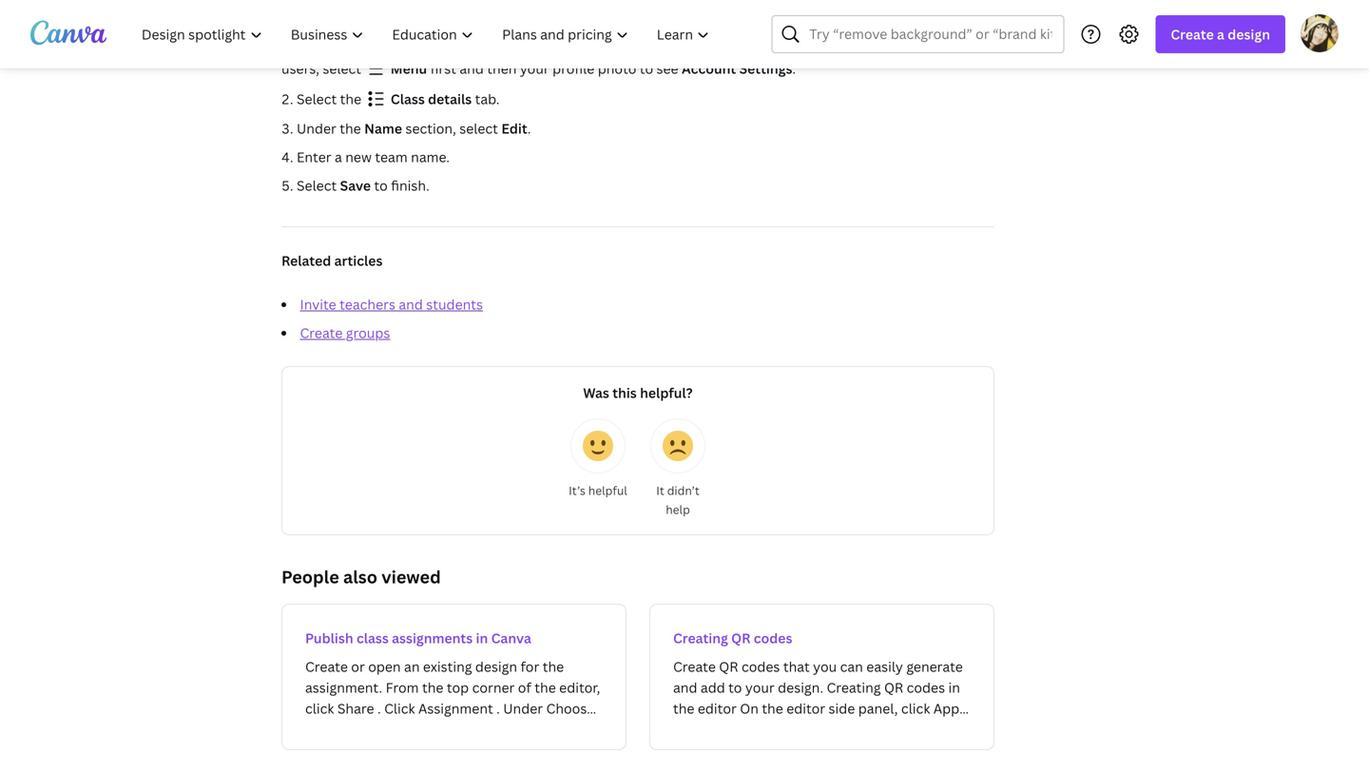 Task type: locate. For each thing, give the bounding box(es) containing it.
creating qr codes
[[673, 629, 793, 647]]

to left "see"
[[640, 59, 654, 78]]

a left new
[[335, 148, 342, 166]]

0 vertical spatial select
[[544, 37, 583, 55]]

the down top
[[340, 90, 362, 108]]

save
[[340, 176, 371, 195]]

canva
[[491, 629, 532, 647]]

0 vertical spatial a
[[1218, 25, 1225, 43]]

creating qr codes link
[[650, 604, 995, 750]]

select
[[544, 37, 583, 55], [323, 59, 361, 78], [460, 119, 498, 137]]

create down invite
[[300, 324, 343, 342]]

create groups link
[[300, 324, 390, 342]]

create a design button
[[1156, 15, 1286, 53]]

select up select the
[[323, 59, 361, 78]]

1 vertical spatial select
[[323, 59, 361, 78]]

0 horizontal spatial a
[[335, 148, 342, 166]]

from
[[297, 37, 330, 55]]

in
[[476, 629, 488, 647]]

users,
[[282, 59, 320, 78]]

select the
[[297, 90, 365, 108]]

1 vertical spatial and
[[399, 295, 423, 313]]

name
[[364, 119, 402, 137]]

0 vertical spatial create
[[1171, 25, 1214, 43]]

people also viewed
[[282, 565, 441, 589]]

1 vertical spatial .
[[793, 59, 796, 78]]

to
[[699, 37, 712, 55], [734, 37, 748, 55], [640, 59, 654, 78], [374, 176, 388, 195]]

1 vertical spatial create
[[300, 324, 343, 342]]

2 horizontal spatial .
[[887, 37, 890, 55]]

homepage,
[[470, 37, 541, 55]]

tab.
[[475, 90, 500, 108]]

🙂 image
[[583, 431, 613, 461]]

a left design
[[1218, 25, 1225, 43]]

create
[[1171, 25, 1214, 43], [300, 324, 343, 342]]

1 vertical spatial a
[[335, 148, 342, 166]]

1 horizontal spatial select
[[460, 119, 498, 137]]

0 horizontal spatial .
[[528, 119, 531, 137]]

was
[[583, 384, 610, 402]]

the up new
[[340, 119, 361, 137]]

0 horizontal spatial and
[[399, 295, 423, 313]]

a inside dropdown button
[[1218, 25, 1225, 43]]

create inside dropdown button
[[1171, 25, 1214, 43]]

0 vertical spatial .
[[887, 37, 890, 55]]

viewed
[[382, 565, 441, 589]]

class details
[[388, 90, 475, 108]]

select up profile
[[544, 37, 583, 55]]

select for select the
[[297, 90, 337, 108]]

😔 image
[[663, 431, 693, 461]]

invite teachers and students link
[[300, 295, 483, 313]]

under
[[297, 119, 337, 137]]

2 vertical spatial select
[[460, 119, 498, 137]]

it
[[657, 483, 665, 498]]

select up under
[[297, 90, 337, 108]]

a for new
[[335, 148, 342, 166]]

mobile
[[918, 37, 962, 55]]

to right go
[[734, 37, 748, 55]]

select down enter
[[297, 176, 337, 195]]

first
[[431, 59, 457, 78]]

go
[[716, 37, 731, 55]]

select inside . for mobile users, select
[[323, 59, 361, 78]]

2 horizontal spatial select
[[544, 37, 583, 55]]

1 horizontal spatial and
[[460, 59, 484, 78]]

publish
[[305, 629, 353, 647]]

create left design
[[1171, 25, 1214, 43]]

select down the 'tab.'
[[460, 119, 498, 137]]

and
[[460, 59, 484, 78], [399, 295, 423, 313]]

create for create a design
[[1171, 25, 1214, 43]]

for
[[893, 37, 914, 55]]

people
[[282, 565, 339, 589]]

a
[[1218, 25, 1225, 43], [335, 148, 342, 166]]

select
[[297, 90, 337, 108], [297, 176, 337, 195]]

account
[[682, 59, 736, 78]]

enter
[[297, 148, 332, 166]]

icon
[[668, 37, 696, 55]]

articles
[[334, 252, 383, 270]]

and right teachers
[[399, 295, 423, 313]]

didn't
[[667, 483, 700, 498]]

select for section,
[[460, 119, 498, 137]]

to left go
[[699, 37, 712, 55]]

0 horizontal spatial create
[[300, 324, 343, 342]]

corner
[[383, 37, 426, 55]]

assignments
[[392, 629, 473, 647]]

. down your
[[528, 119, 531, 137]]

0 horizontal spatial select
[[323, 59, 361, 78]]

details
[[428, 90, 472, 108]]

was this helpful?
[[583, 384, 693, 402]]

publish class assignments in canva
[[305, 629, 532, 647]]

create a design
[[1171, 25, 1271, 43]]

. left "for"
[[887, 37, 890, 55]]

the up 'settings' at the right top of the page
[[751, 37, 773, 55]]

0 vertical spatial select
[[297, 90, 337, 108]]

related articles
[[282, 252, 383, 270]]

name.
[[411, 148, 450, 166]]

.
[[887, 37, 890, 55], [793, 59, 796, 78], [528, 119, 531, 137]]

the
[[333, 37, 355, 55], [446, 37, 467, 55], [586, 37, 607, 55], [751, 37, 773, 55], [340, 90, 362, 108], [340, 119, 361, 137]]

it didn't help
[[657, 483, 700, 517]]

select for users,
[[323, 59, 361, 78]]

it's
[[569, 483, 586, 498]]

section,
[[406, 119, 456, 137]]

. right the account
[[793, 59, 796, 78]]

the up 'first and then your profile photo to see account settings .'
[[586, 37, 607, 55]]

creating
[[673, 629, 728, 647]]

it's helpful
[[569, 483, 628, 498]]

Try "remove background" or "brand kit" search field
[[810, 16, 1052, 52]]

. for mobile users, select
[[282, 37, 962, 78]]

1 horizontal spatial a
[[1218, 25, 1225, 43]]

1 vertical spatial select
[[297, 176, 337, 195]]

2 select from the top
[[297, 176, 337, 195]]

and right "first" at the left of the page
[[460, 59, 484, 78]]

1 select from the top
[[297, 90, 337, 108]]

the left top
[[333, 37, 355, 55]]

1 horizontal spatial create
[[1171, 25, 1214, 43]]

class
[[391, 90, 425, 108]]



Task type: vqa. For each thing, say whether or not it's contained in the screenshot.
try "remove background" or "brand kit" search field
yes



Task type: describe. For each thing, give the bounding box(es) containing it.
. inside . for mobile users, select
[[887, 37, 890, 55]]

new
[[345, 148, 372, 166]]

a for design
[[1218, 25, 1225, 43]]

finish.
[[391, 176, 430, 195]]

team
[[375, 148, 408, 166]]

1 horizontal spatial .
[[793, 59, 796, 78]]

helpful?
[[640, 384, 693, 402]]

invite teachers and students
[[300, 295, 483, 313]]

from the top corner of the homepage, select the
[[297, 37, 611, 55]]

menu
[[388, 59, 427, 78]]

your
[[520, 59, 549, 78]]

then
[[487, 59, 517, 78]]

invite
[[300, 295, 336, 313]]

qr
[[732, 629, 751, 647]]

design
[[1228, 25, 1271, 43]]

create groups
[[300, 324, 390, 342]]

icon to go to the
[[668, 37, 776, 55]]

students
[[426, 295, 483, 313]]

profile
[[553, 59, 595, 78]]

first and then your profile photo to see account settings .
[[427, 59, 796, 78]]

stephanie aranda image
[[1301, 14, 1339, 52]]

photo
[[598, 59, 637, 78]]

enter a new team name.
[[297, 148, 450, 166]]

this
[[613, 384, 637, 402]]

codes
[[754, 629, 793, 647]]

top level navigation element
[[129, 15, 726, 53]]

teachers
[[340, 295, 396, 313]]

help
[[666, 502, 690, 517]]

publish class assignments in canva link
[[282, 604, 627, 750]]

to right save
[[374, 176, 388, 195]]

create for create groups
[[300, 324, 343, 342]]

edit
[[502, 119, 528, 137]]

groups
[[346, 324, 390, 342]]

class
[[357, 629, 389, 647]]

see
[[657, 59, 679, 78]]

the right of
[[446, 37, 467, 55]]

of
[[429, 37, 442, 55]]

settings
[[740, 59, 793, 78]]

0 vertical spatial and
[[460, 59, 484, 78]]

select save to finish.
[[297, 176, 430, 195]]

under the name section, select edit .
[[297, 119, 531, 137]]

also
[[343, 565, 378, 589]]

select for select save to finish.
[[297, 176, 337, 195]]

related
[[282, 252, 331, 270]]

2 vertical spatial .
[[528, 119, 531, 137]]

helpful
[[589, 483, 628, 498]]

top
[[358, 37, 380, 55]]



